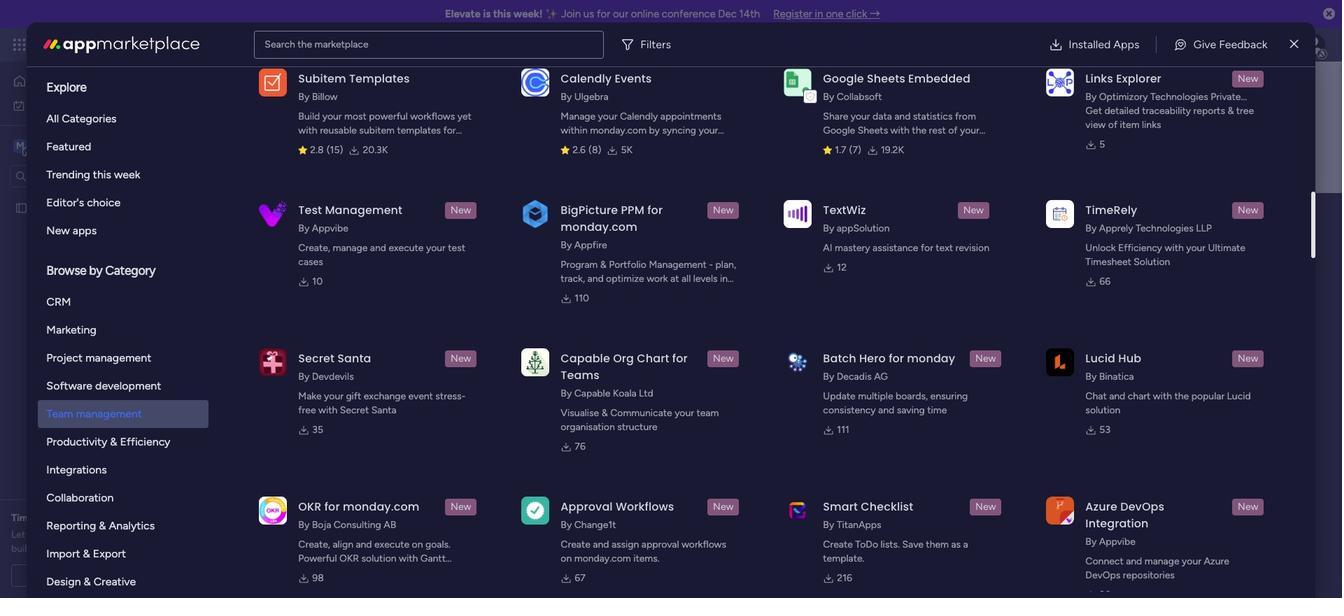 Task type: describe. For each thing, give the bounding box(es) containing it.
analytics
[[109, 519, 155, 533]]

productivity & efficiency
[[46, 435, 170, 449]]

create, for okr
[[298, 539, 330, 551]]

register in one click →
[[774, 8, 881, 20]]

new for test management
[[451, 204, 471, 216]]

for left text
[[921, 242, 934, 254]]

align
[[333, 539, 354, 551]]

1 vertical spatial main workspace
[[349, 198, 529, 230]]

new for timerely
[[1238, 204, 1259, 216]]

time
[[11, 512, 33, 524]]

app logo image for textwiz
[[784, 200, 812, 228]]

new for smart checklist
[[976, 501, 996, 513]]

& for program & portfolio management - plan, track, and optimize work at all levels in any agile or hybrid framework
[[600, 259, 607, 271]]

(8)
[[589, 144, 602, 156]]

choice
[[87, 196, 121, 209]]

templates
[[349, 71, 410, 87]]

with inside the "make your gift exchange event stress- free with secret santa"
[[319, 405, 338, 417]]

share your data and statistics from google sheets with the rest of your company in monday!
[[824, 111, 980, 151]]

create, manage and execute your test cases
[[298, 242, 466, 268]]

see
[[245, 39, 262, 50]]

by for secret santa
[[298, 371, 310, 383]]

app logo image for batch hero for monday
[[784, 348, 812, 377]]

app logo image for azure devops integration
[[1047, 497, 1075, 525]]

a inside button
[[89, 570, 94, 582]]

productivity
[[46, 435, 107, 449]]

public board image inside test "list box"
[[15, 201, 28, 215]]

calendly inside the calendly events by ulgebra
[[561, 71, 612, 87]]

create and assign approval workflows on monday.com items.
[[561, 539, 727, 565]]

and inside share your data and statistics from google sheets with the rest of your company in monday!
[[895, 111, 911, 123]]

0 vertical spatial secret
[[298, 351, 335, 367]]

by for timerely
[[1086, 223, 1097, 235]]

ppm
[[621, 202, 645, 218]]

smart
[[824, 499, 858, 515]]

technologies for timerely
[[1136, 223, 1194, 235]]

todo
[[856, 539, 879, 551]]

app logo image for lucid hub
[[1047, 348, 1075, 376]]

conference
[[662, 8, 716, 20]]

1 vertical spatial by
[[89, 263, 102, 279]]

0 horizontal spatial this
[[93, 168, 111, 181]]

0 vertical spatial santa
[[338, 351, 371, 367]]

devdevils
[[312, 371, 354, 383]]

recent
[[264, 282, 300, 295]]

by for textwiz
[[824, 223, 835, 235]]

reporting & analytics
[[46, 519, 155, 533]]

new apps
[[46, 224, 97, 237]]

by for smart checklist
[[824, 519, 835, 531]]

ai mastery assistance for text revision
[[824, 242, 990, 254]]

by for lucid hub
[[1086, 371, 1097, 383]]

register
[[774, 8, 813, 20]]

saving
[[897, 405, 925, 417]]

gantt
[[421, 553, 446, 565]]

work inside program & portfolio management - plan, track, and optimize work at all levels in any agile or hybrid framework
[[647, 273, 668, 285]]

create todo lists. save them as a template.
[[824, 539, 969, 565]]

consulting
[[334, 519, 381, 531]]

links explorer
[[1086, 71, 1162, 87]]

with inside chat and chart with the popular lucid solution
[[1154, 391, 1173, 403]]

invite members image
[[1159, 38, 1173, 52]]

stress-
[[436, 391, 466, 403]]

by for approval workflows
[[561, 519, 572, 531]]

a inside create todo lists. save them as a template.
[[964, 539, 969, 551]]

week
[[114, 168, 140, 181]]

by for test management
[[298, 223, 310, 235]]

by optimizory technologies private limited
[[1086, 91, 1241, 117]]

them
[[926, 539, 949, 551]]

appsolution
[[837, 223, 890, 235]]

appointments
[[661, 111, 722, 123]]

216
[[838, 573, 853, 585]]

apps
[[1114, 37, 1140, 51]]

structure
[[618, 421, 658, 433]]

integration
[[1086, 516, 1149, 532]]

brad klo image
[[1304, 34, 1326, 56]]

account
[[602, 139, 637, 151]]

online
[[631, 8, 660, 20]]

your inside visualise & communicate your team organisation structure
[[675, 407, 694, 419]]

time
[[928, 405, 947, 417]]

for up 'boja'
[[325, 499, 340, 515]]

& for import & export
[[83, 547, 90, 561]]

boards,
[[896, 391, 928, 403]]

for inside time for an expert review let our experts review what you've built so far. free of charge
[[36, 512, 49, 524]]

by for bigpicture ppm for monday.com
[[561, 239, 572, 251]]

see plans button
[[226, 34, 293, 55]]

google sheets embedded by collabsoft
[[824, 71, 971, 103]]

by for okr for monday.com
[[298, 519, 310, 531]]

0 horizontal spatial lucid
[[1086, 351, 1116, 367]]

execute for test management
[[389, 242, 424, 254]]

of inside share your data and statistics from google sheets with the rest of your company in monday!
[[949, 125, 958, 137]]

timerely
[[1086, 202, 1138, 218]]

& for design & creative
[[84, 575, 91, 589]]

what
[[111, 529, 133, 541]]

feedback
[[1220, 37, 1268, 51]]

all
[[46, 112, 59, 125]]

2.6 (8)
[[573, 144, 602, 156]]

multiple
[[858, 391, 894, 403]]

trending
[[46, 168, 90, 181]]

for right hero
[[889, 351, 905, 367]]

by appvibe for test
[[298, 223, 349, 235]]

all
[[682, 273, 691, 285]]

mastery
[[835, 242, 871, 254]]

the inside share your data and statistics from google sheets with the rest of your company in monday!
[[912, 125, 927, 137]]

you've
[[135, 529, 164, 541]]

by appsolution
[[824, 223, 890, 235]]

new for links explorer
[[1238, 73, 1259, 85]]

management for project management
[[85, 351, 151, 365]]

approval
[[642, 539, 679, 551]]

all categories
[[46, 112, 117, 125]]

ensuring
[[931, 391, 968, 403]]

new for capable org chart for teams
[[713, 353, 734, 365]]

visualise & communicate your team organisation structure
[[561, 407, 719, 433]]

join
[[561, 8, 581, 20]]

of inside get detailed traceability reports & tree view of item links
[[1109, 119, 1118, 131]]

110
[[575, 293, 589, 305]]

project
[[340, 139, 372, 151]]

new for secret santa
[[451, 353, 471, 365]]

1 horizontal spatial in
[[815, 8, 824, 20]]

plan,
[[716, 259, 737, 271]]

click
[[846, 8, 868, 20]]

select product image
[[13, 38, 27, 52]]

event
[[409, 391, 433, 403]]

0 horizontal spatial okr
[[298, 499, 322, 515]]

app logo image for okr for monday.com
[[259, 497, 287, 525]]

of inside time for an expert review let our experts review what you've built so far. free of charge
[[84, 543, 93, 555]]

app logo image for capable org chart for teams
[[522, 348, 550, 376]]

org
[[613, 351, 634, 367]]

consistency
[[824, 405, 876, 417]]

rest
[[929, 125, 946, 137]]

workspace selection element
[[13, 138, 117, 156]]

subitem templates by billow
[[298, 71, 410, 103]]

new for okr for monday.com
[[451, 501, 471, 513]]

12
[[838, 262, 847, 274]]

give feedback link
[[1163, 30, 1279, 58]]

company
[[824, 139, 864, 151]]

for right us
[[597, 8, 611, 20]]

0 vertical spatial our
[[613, 8, 629, 20]]

and inside chat and chart with the popular lucid solution
[[1110, 391, 1126, 403]]

repositories
[[1123, 570, 1175, 582]]

test list box
[[0, 193, 179, 409]]

& for visualise & communicate your team organisation structure
[[602, 407, 608, 419]]

0 vertical spatial workspace
[[59, 139, 115, 152]]

new for bigpicture ppm for monday.com
[[713, 204, 734, 216]]

schedule
[[46, 570, 87, 582]]

test up cases
[[298, 202, 322, 218]]

syncing
[[663, 125, 697, 137]]

google inside share your data and statistics from google sheets with the rest of your company in monday!
[[824, 125, 856, 137]]

secret santa
[[298, 351, 371, 367]]

roadmap
[[298, 567, 337, 579]]

by inside google sheets embedded by collabsoft
[[824, 91, 835, 103]]

app logo image for links explorer
[[1047, 68, 1075, 96]]

and inside create and assign approval workflows on monday.com items.
[[593, 539, 609, 551]]

monday.com inside create and assign approval workflows on monday.com items.
[[575, 553, 631, 565]]

and inside update multiple boards, ensuring consistency and saving time
[[879, 405, 895, 417]]

tree
[[1237, 105, 1255, 117]]

work for monday
[[113, 36, 138, 53]]

appfire
[[575, 239, 607, 251]]

1 vertical spatial review
[[80, 529, 109, 541]]

monday.com inside bigpicture ppm for monday.com
[[561, 219, 638, 235]]

app logo image for bigpicture ppm for monday.com
[[522, 200, 550, 228]]

powerful
[[369, 111, 408, 123]]

your inside connect and manage your azure devops repositories
[[1182, 556, 1202, 568]]

is
[[483, 8, 491, 20]]

meeting
[[96, 570, 133, 582]]

efficiency inside unlock efficiency with your ultimate timesheet solution
[[1119, 242, 1163, 254]]

m
[[16, 140, 24, 152]]

register in one click → link
[[774, 8, 881, 20]]

monday.com﻿
[[661, 139, 718, 151]]

your inside the "make your gift exchange event stress- free with secret santa"
[[324, 391, 344, 403]]

0 vertical spatial the
[[298, 38, 312, 50]]

teams
[[561, 368, 600, 384]]

create for smart checklist
[[824, 539, 853, 551]]

app logo image for approval workflows
[[522, 497, 550, 525]]

with inside manage your calendly appointments within monday.com by syncing your calendly account with monday.com﻿
[[640, 139, 659, 151]]

recent boards
[[264, 282, 337, 295]]

0 vertical spatial monday
[[62, 36, 110, 53]]

0 vertical spatial this
[[493, 8, 511, 20]]

workflows
[[616, 499, 675, 515]]

0 vertical spatial management
[[141, 36, 218, 53]]

1 vertical spatial calendly
[[620, 111, 658, 123]]

inbox image
[[1128, 38, 1142, 52]]



Task type: locate. For each thing, give the bounding box(es) containing it.
any
[[561, 287, 577, 299]]

sheets inside google sheets embedded by collabsoft
[[867, 71, 906, 87]]

1 vertical spatial management
[[85, 351, 151, 365]]

google inside google sheets embedded by collabsoft
[[824, 71, 864, 87]]

see plans
[[245, 39, 287, 50]]

by for azure devops integration
[[1086, 536, 1097, 548]]

the left rest
[[912, 125, 927, 137]]

public board image left the "secret santa"
[[265, 347, 280, 362]]

Search in workspace field
[[29, 168, 117, 184]]

calendly up account
[[620, 111, 658, 123]]

10
[[312, 276, 323, 288]]

by for links explorer
[[1086, 91, 1097, 103]]

monday.com
[[590, 125, 647, 137], [561, 219, 638, 235], [343, 499, 420, 515], [575, 553, 631, 565]]

elevate is this week! ✨ join us for our online conference dec 14th
[[445, 8, 760, 20]]

in inside share your data and statistics from google sheets with the rest of your company in monday!
[[867, 139, 874, 151]]

sheets down data
[[858, 125, 888, 137]]

& right "free"
[[83, 547, 90, 561]]

1 horizontal spatial by
[[649, 125, 660, 137]]

lucid right popular
[[1228, 391, 1251, 403]]

0 horizontal spatial solution
[[362, 553, 397, 565]]

framework
[[643, 287, 690, 299]]

1 vertical spatial monday
[[908, 351, 956, 367]]

review up what
[[96, 512, 127, 524]]

0 horizontal spatial of
[[84, 543, 93, 555]]

create for approval workflows
[[561, 539, 591, 551]]

schedule a meeting
[[46, 570, 133, 582]]

capable down teams
[[575, 388, 611, 400]]

0 horizontal spatial azure
[[1086, 499, 1118, 515]]

1 horizontal spatial create
[[824, 539, 853, 551]]

1 horizontal spatial solution
[[1086, 405, 1121, 417]]

by titanapps
[[824, 519, 882, 531]]

and inside create, manage and execute your test cases
[[370, 242, 386, 254]]

subitem
[[298, 71, 346, 87]]

public board image left editor's
[[15, 201, 28, 215]]

work inside button
[[47, 99, 68, 111]]

this left week
[[93, 168, 111, 181]]

0 horizontal spatial on
[[412, 539, 423, 551]]

2 vertical spatial calendly
[[561, 139, 599, 151]]

0 vertical spatial main workspace
[[32, 139, 115, 152]]

& down by capable koala ltd
[[602, 407, 608, 419]]

0 vertical spatial solution
[[1086, 405, 1121, 417]]

with down 'build'
[[298, 125, 318, 137]]

app logo image for secret santa
[[259, 348, 287, 376]]

management inside program & portfolio management - plan, track, and optimize work at all levels in any agile or hybrid framework
[[649, 259, 707, 271]]

sheets up collabsoft
[[867, 71, 906, 87]]

with inside create, align and execute on goals. powerful okr solution with gantt roadmap
[[399, 553, 418, 565]]

0 vertical spatial workflows
[[410, 111, 455, 123]]

new for textwiz
[[964, 204, 984, 216]]

0 vertical spatial on
[[412, 539, 423, 551]]

add to favorites image
[[904, 347, 918, 361]]

notifications image
[[1097, 38, 1111, 52]]

creative
[[94, 575, 136, 589]]

management
[[141, 36, 218, 53], [85, 351, 151, 365], [76, 407, 142, 421]]

0 horizontal spatial efficiency
[[120, 435, 170, 449]]

item
[[1120, 119, 1140, 131]]

on down by change1t
[[561, 553, 572, 565]]

1 vertical spatial our
[[28, 529, 42, 541]]

Main workspace field
[[346, 198, 1286, 230]]

& left what
[[99, 519, 106, 533]]

monday
[[62, 36, 110, 53], [908, 351, 956, 367]]

1 vertical spatial main
[[349, 198, 403, 230]]

by left syncing
[[649, 125, 660, 137]]

with right free
[[319, 405, 338, 417]]

0 vertical spatial azure
[[1086, 499, 1118, 515]]

1 horizontal spatial azure
[[1204, 556, 1230, 568]]

our inside time for an expert review let our experts review what you've built so far. free of charge
[[28, 529, 42, 541]]

our up so
[[28, 529, 42, 541]]

& left tree
[[1228, 105, 1234, 117]]

0 vertical spatial a
[[964, 539, 969, 551]]

your inside create, manage and execute your test cases
[[426, 242, 446, 254]]

create, for test
[[298, 242, 330, 254]]

1 vertical spatial manage
[[1145, 556, 1180, 568]]

workflows right approval
[[682, 539, 727, 551]]

in inside program & portfolio management - plan, track, and optimize work at all levels in any agile or hybrid framework
[[720, 273, 728, 285]]

1 vertical spatial efficiency
[[120, 435, 170, 449]]

by down 'batch' on the bottom right of the page
[[824, 371, 835, 383]]

2 horizontal spatial the
[[1175, 391, 1190, 403]]

0 horizontal spatial secret
[[298, 351, 335, 367]]

crm
[[46, 295, 71, 309]]

0 horizontal spatial public board image
[[15, 201, 28, 215]]

tasks.
[[375, 139, 399, 151]]

1 horizontal spatial main
[[349, 198, 403, 230]]

0 horizontal spatial a
[[89, 570, 94, 582]]

0 vertical spatial technologies
[[1151, 91, 1209, 103]]

with up the solution
[[1165, 242, 1184, 254]]

featured
[[46, 140, 91, 153]]

solution down chat
[[1086, 405, 1121, 417]]

2 create, from the top
[[298, 539, 330, 551]]

manage down test management
[[333, 242, 368, 254]]

detailed
[[1105, 105, 1140, 117]]

work up home button
[[113, 36, 138, 53]]

secret inside the "make your gift exchange event stress- free with secret santa"
[[340, 405, 369, 417]]

calendly up ulgebra
[[561, 71, 612, 87]]

installed
[[1069, 37, 1111, 51]]

management up the add
[[325, 202, 403, 218]]

0 horizontal spatial the
[[298, 38, 312, 50]]

review up import & export
[[80, 529, 109, 541]]

hybrid
[[613, 287, 641, 299]]

new for approval workflows
[[713, 501, 734, 513]]

workspace down the categories
[[59, 139, 115, 152]]

0 vertical spatial efficiency
[[1119, 242, 1163, 254]]

& down appfire
[[600, 259, 607, 271]]

main workspace
[[32, 139, 115, 152], [349, 198, 529, 230]]

2 create from the left
[[824, 539, 853, 551]]

program & portfolio management - plan, track, and optimize work at all levels in any agile or hybrid framework
[[561, 259, 737, 299]]

1 create from the left
[[561, 539, 591, 551]]

for inside capable org chart for teams
[[673, 351, 688, 367]]

of right "free"
[[84, 543, 93, 555]]

connect
[[1086, 556, 1124, 568]]

solution down ab
[[362, 553, 397, 565]]

2 horizontal spatial work
[[647, 273, 668, 285]]

create down by change1t
[[561, 539, 591, 551]]

workspace image
[[13, 138, 27, 154]]

apps marketplace image
[[44, 36, 200, 53]]

give
[[1194, 37, 1217, 51]]

monday.com down bigpicture
[[561, 219, 638, 235]]

& inside program & portfolio management - plan, track, and optimize work at all levels in any agile or hybrid framework
[[600, 259, 607, 271]]

monday up home button
[[62, 36, 110, 53]]

new for lucid hub
[[1238, 353, 1259, 365]]

my
[[31, 99, 44, 111]]

20.3k
[[363, 144, 388, 156]]

add workspace description
[[348, 232, 468, 244]]

create inside create and assign approval workflows on monday.com items.
[[561, 539, 591, 551]]

monday.com inside manage your calendly appointments within monday.com by syncing your calendly account with monday.com﻿
[[590, 125, 647, 137]]

0 vertical spatial devops
[[1121, 499, 1165, 515]]

appvibe for management
[[312, 223, 349, 235]]

app logo image for timerely
[[1047, 200, 1075, 228]]

1.7 (7)
[[835, 144, 862, 156]]

1 google from the top
[[824, 71, 864, 87]]

1 vertical spatial create,
[[298, 539, 330, 551]]

0 vertical spatial lucid
[[1086, 351, 1116, 367]]

secret
[[298, 351, 335, 367], [340, 405, 369, 417]]

create,
[[298, 242, 330, 254], [298, 539, 330, 551]]

azure inside connect and manage your azure devops repositories
[[1204, 556, 1230, 568]]

1 horizontal spatial on
[[561, 553, 572, 565]]

on inside create, align and execute on goals. powerful okr solution with gantt roadmap
[[412, 539, 423, 551]]

monday up ensuring
[[908, 351, 956, 367]]

0 vertical spatial capable
[[561, 351, 610, 367]]

devops inside connect and manage your azure devops repositories
[[1086, 570, 1121, 582]]

work up the all
[[47, 99, 68, 111]]

1 vertical spatial workspace
[[409, 198, 529, 230]]

2 vertical spatial work
[[647, 273, 668, 285]]

events
[[615, 71, 652, 87]]

calendly down within
[[561, 139, 599, 151]]

app logo image for test management
[[259, 200, 287, 228]]

1 horizontal spatial public board image
[[265, 347, 280, 362]]

& inside get detailed traceability reports & tree view of item links
[[1228, 105, 1234, 117]]

solution inside create, align and execute on goals. powerful okr solution with gantt roadmap
[[362, 553, 397, 565]]

& for reporting & analytics
[[99, 519, 106, 533]]

by left 'boja'
[[298, 519, 310, 531]]

& for productivity & efficiency
[[110, 435, 117, 449]]

search everything image
[[1224, 38, 1238, 52]]

by up the ai on the right top
[[824, 223, 835, 235]]

by down the smart
[[824, 519, 835, 531]]

appvibe for devops
[[1100, 536, 1136, 548]]

devops inside azure devops integration
[[1121, 499, 1165, 515]]

1 horizontal spatial manage
[[1145, 556, 1180, 568]]

app logo image
[[259, 68, 287, 96], [522, 68, 550, 96], [784, 68, 812, 96], [1047, 68, 1075, 96], [259, 200, 287, 228], [522, 200, 550, 228], [784, 200, 812, 228], [1047, 200, 1075, 228], [784, 348, 812, 377], [259, 348, 287, 376], [522, 348, 550, 376], [1047, 348, 1075, 376], [784, 497, 812, 525], [259, 497, 287, 525], [522, 497, 550, 525], [1047, 497, 1075, 525]]

by up the program
[[561, 239, 572, 251]]

share
[[824, 111, 849, 123]]

review
[[96, 512, 127, 524], [80, 529, 109, 541]]

1.7
[[835, 144, 847, 156]]

& down team management
[[110, 435, 117, 449]]

0 horizontal spatial manage
[[333, 242, 368, 254]]

by inside subitem templates by billow
[[298, 91, 310, 103]]

(7)
[[850, 144, 862, 156]]

for inside build your most powerful workflows yet with reusable subitem templates for recurring project tasks.
[[444, 125, 456, 137]]

help image
[[1255, 38, 1269, 52]]

team
[[46, 407, 73, 421]]

0 horizontal spatial main
[[32, 139, 57, 152]]

your inside unlock efficiency with your ultimate timesheet solution
[[1187, 242, 1206, 254]]

create, up powerful
[[298, 539, 330, 551]]

0 horizontal spatial main workspace
[[32, 139, 115, 152]]

us
[[584, 8, 595, 20]]

public board image
[[15, 201, 28, 215], [265, 347, 280, 362]]

0 horizontal spatial work
[[47, 99, 68, 111]]

by appvibe down integration
[[1086, 536, 1136, 548]]

a right as
[[964, 539, 969, 551]]

monday.com down assign
[[575, 553, 631, 565]]

technologies for links explorer
[[1151, 91, 1209, 103]]

and inside connect and manage your azure devops repositories
[[1126, 556, 1143, 568]]

0 horizontal spatial by
[[89, 263, 102, 279]]

lists.
[[881, 539, 900, 551]]

1 horizontal spatial monday
[[908, 351, 956, 367]]

create up template.
[[824, 539, 853, 551]]

& inside visualise & communicate your team organisation structure
[[602, 407, 608, 419]]

2 horizontal spatial in
[[867, 139, 874, 151]]

by appvibe for azure
[[1086, 536, 1136, 548]]

0 vertical spatial main
[[32, 139, 57, 152]]

create, inside create, manage and execute your test cases
[[298, 242, 330, 254]]

capable up teams
[[561, 351, 610, 367]]

add
[[348, 232, 366, 244]]

hub
[[1119, 351, 1142, 367]]

manage inside create, manage and execute your test cases
[[333, 242, 368, 254]]

test
[[33, 202, 51, 214], [298, 202, 322, 218], [288, 348, 306, 360]]

1 horizontal spatial a
[[964, 539, 969, 551]]

new for batch hero for monday
[[976, 353, 996, 365]]

monday.com up ab
[[343, 499, 420, 515]]

by up cases
[[298, 223, 310, 235]]

installed apps
[[1069, 37, 1140, 51]]

0 horizontal spatial our
[[28, 529, 42, 541]]

development
[[95, 379, 161, 393]]

0 vertical spatial review
[[96, 512, 127, 524]]

one
[[826, 8, 844, 20]]

private
[[1211, 91, 1241, 103]]

execute inside create, align and execute on goals. powerful okr solution with gantt roadmap
[[375, 539, 410, 551]]

expert
[[64, 512, 94, 524]]

this right is
[[493, 8, 511, 20]]

secret down gift
[[340, 405, 369, 417]]

1 vertical spatial secret
[[340, 405, 369, 417]]

1 vertical spatial sheets
[[858, 125, 888, 137]]

1 vertical spatial google
[[824, 125, 856, 137]]

approval workflows
[[561, 499, 675, 515]]

collaboration
[[46, 491, 114, 505]]

execute for okr for monday.com
[[375, 539, 410, 551]]

0 vertical spatial sheets
[[867, 71, 906, 87]]

for left the an
[[36, 512, 49, 524]]

test up by devdevils on the bottom
[[288, 348, 306, 360]]

get detailed traceability reports & tree view of item links
[[1086, 105, 1255, 131]]

workflows inside create and assign approval workflows on monday.com items.
[[682, 539, 727, 551]]

work
[[113, 36, 138, 53], [47, 99, 68, 111], [647, 273, 668, 285]]

sheets inside share your data and statistics from google sheets with the rest of your company in monday!
[[858, 125, 888, 137]]

2 vertical spatial the
[[1175, 391, 1190, 403]]

project
[[46, 351, 83, 365]]

our left online
[[613, 8, 629, 20]]

0 vertical spatial create,
[[298, 242, 330, 254]]

schedule a meeting button
[[11, 565, 167, 587]]

0 horizontal spatial by appvibe
[[298, 223, 349, 235]]

by up chat
[[1086, 371, 1097, 383]]

execute right the add
[[389, 242, 424, 254]]

2 vertical spatial workspace
[[368, 232, 416, 244]]

management
[[325, 202, 403, 218], [649, 259, 707, 271]]

apps image
[[1189, 38, 1203, 52]]

execute inside create, manage and execute your test cases
[[389, 242, 424, 254]]

by inside by optimizory technologies private limited
[[1086, 91, 1097, 103]]

test for the public board image inside the test "list box"
[[33, 202, 51, 214]]

& right design on the bottom left of the page
[[84, 575, 91, 589]]

2 vertical spatial management
[[76, 407, 142, 421]]

your inside build your most powerful workflows yet with reusable subitem templates for recurring project tasks.
[[323, 111, 342, 123]]

get
[[1086, 105, 1103, 117]]

technologies inside by optimizory technologies private limited
[[1151, 91, 1209, 103]]

0 vertical spatial okr
[[298, 499, 322, 515]]

1 vertical spatial in
[[867, 139, 874, 151]]

embedded
[[909, 71, 971, 87]]

design & creative
[[46, 575, 136, 589]]

manage inside connect and manage your azure devops repositories
[[1145, 556, 1180, 568]]

connect and manage your azure devops repositories
[[1086, 556, 1230, 582]]

new for azure devops integration
[[1238, 501, 1259, 513]]

solution inside chat and chart with the popular lucid solution
[[1086, 405, 1121, 417]]

0 vertical spatial work
[[113, 36, 138, 53]]

for inside bigpicture ppm for monday.com
[[648, 202, 663, 218]]

at
[[671, 273, 679, 285]]

with inside unlock efficiency with your ultimate timesheet solution
[[1165, 242, 1184, 254]]

1 horizontal spatial efficiency
[[1119, 242, 1163, 254]]

and down 'consulting'
[[356, 539, 372, 551]]

workflows for powerful
[[410, 111, 455, 123]]

apprely
[[1100, 223, 1134, 235]]

by up "manage"
[[561, 91, 572, 103]]

management for team management
[[76, 407, 142, 421]]

1 vertical spatial on
[[561, 553, 572, 565]]

0 horizontal spatial appvibe
[[312, 223, 349, 235]]

1 vertical spatial technologies
[[1136, 223, 1194, 235]]

and inside program & portfolio management - plan, track, and optimize work at all levels in any agile or hybrid framework
[[588, 273, 604, 285]]

0 vertical spatial management
[[325, 202, 403, 218]]

create inside create todo lists. save them as a template.
[[824, 539, 853, 551]]

google down share
[[824, 125, 856, 137]]

for right templates
[[444, 125, 456, 137]]

workspace right the add
[[368, 232, 416, 244]]

smart checklist
[[824, 499, 914, 515]]

1 horizontal spatial of
[[949, 125, 958, 137]]

make
[[298, 391, 322, 403]]

a down import & export
[[89, 570, 94, 582]]

by
[[649, 125, 660, 137], [89, 263, 102, 279]]

azure inside azure devops integration
[[1086, 499, 1118, 515]]

by up 'build'
[[298, 91, 310, 103]]

reusable
[[320, 125, 357, 137]]

a
[[964, 539, 969, 551], [89, 570, 94, 582]]

with inside build your most powerful workflows yet with reusable subitem templates for recurring project tasks.
[[298, 125, 318, 137]]

option
[[0, 195, 179, 198]]

appvibe down test management
[[312, 223, 349, 235]]

main workspace up description
[[349, 198, 529, 230]]

1 create, from the top
[[298, 242, 330, 254]]

by appvibe down test management
[[298, 223, 349, 235]]

by inside manage your calendly appointments within monday.com by syncing your calendly account with monday.com﻿
[[649, 125, 660, 137]]

okr
[[298, 499, 322, 515], [339, 553, 359, 565]]

of right rest
[[949, 125, 958, 137]]

and inside create, align and execute on goals. powerful okr solution with gantt roadmap
[[356, 539, 372, 551]]

on inside create and assign approval workflows on monday.com items.
[[561, 553, 572, 565]]

1 horizontal spatial appvibe
[[1100, 536, 1136, 548]]

1 horizontal spatial okr
[[339, 553, 359, 565]]

76
[[575, 441, 586, 453]]

by up unlock
[[1086, 223, 1097, 235]]

the right search
[[298, 38, 312, 50]]

monday.com up account
[[590, 125, 647, 137]]

management up at at the top of page
[[649, 259, 707, 271]]

the left popular
[[1175, 391, 1190, 403]]

0 horizontal spatial management
[[325, 202, 403, 218]]

efficiency down team management
[[120, 435, 170, 449]]

ltd
[[639, 388, 654, 400]]

for right chart
[[673, 351, 688, 367]]

an
[[51, 512, 62, 524]]

filters
[[641, 37, 671, 51]]

efficiency up the solution
[[1119, 242, 1163, 254]]

for right ppm
[[648, 202, 663, 218]]

okr down the align
[[339, 553, 359, 565]]

main workspace inside workspace selection element
[[32, 139, 115, 152]]

0 vertical spatial in
[[815, 8, 824, 20]]

marketing
[[46, 323, 97, 337]]

dapulse x slim image
[[1291, 36, 1299, 53]]

santa down exchange
[[372, 405, 397, 417]]

and right the add
[[370, 242, 386, 254]]

by up get
[[1086, 91, 1097, 103]]

azure
[[1086, 499, 1118, 515], [1204, 556, 1230, 568]]

santa inside the "make your gift exchange event stress- free with secret santa"
[[372, 405, 397, 417]]

goals.
[[426, 539, 451, 551]]

2.8 (15)
[[310, 144, 343, 156]]

experts
[[45, 529, 77, 541]]

0 vertical spatial by appvibe
[[298, 223, 349, 235]]

1 vertical spatial lucid
[[1228, 391, 1251, 403]]

azure devops integration
[[1086, 499, 1165, 532]]

with inside share your data and statistics from google sheets with the rest of your company in monday!
[[891, 125, 910, 137]]

free
[[62, 543, 81, 555]]

by for batch hero for monday
[[824, 371, 835, 383]]

google up collabsoft
[[824, 71, 864, 87]]

with up monday!
[[891, 125, 910, 137]]

work for my
[[47, 99, 68, 111]]

1 vertical spatial capable
[[575, 388, 611, 400]]

2 google from the top
[[824, 125, 856, 137]]

this
[[493, 8, 511, 20], [93, 168, 111, 181]]

1 vertical spatial solution
[[362, 553, 397, 565]]

1 horizontal spatial secret
[[340, 405, 369, 417]]

1 horizontal spatial this
[[493, 8, 511, 20]]

and down binatica
[[1110, 391, 1126, 403]]

by inside the calendly events by ulgebra
[[561, 91, 572, 103]]

batch
[[824, 351, 857, 367]]

1 vertical spatial azure
[[1204, 556, 1230, 568]]

(15)
[[327, 144, 343, 156]]

1 vertical spatial by appvibe
[[1086, 536, 1136, 548]]

secret up by devdevils on the bottom
[[298, 351, 335, 367]]

test inside "list box"
[[33, 202, 51, 214]]

in left one
[[815, 8, 824, 20]]

week!
[[514, 8, 543, 20]]

make your gift exchange event stress- free with secret santa
[[298, 391, 466, 417]]

manage your calendly appointments within monday.com by syncing your calendly account with monday.com﻿
[[561, 111, 722, 151]]

by appfire
[[561, 239, 607, 251]]

by for capable org chart for teams
[[561, 388, 572, 400]]

1 vertical spatial public board image
[[265, 347, 280, 362]]

unlock
[[1086, 242, 1116, 254]]

okr inside create, align and execute on goals. powerful okr solution with gantt roadmap
[[339, 553, 359, 565]]

main inside workspace selection element
[[32, 139, 57, 152]]

of down detailed
[[1109, 119, 1118, 131]]

create, inside create, align and execute on goals. powerful okr solution with gantt roadmap
[[298, 539, 330, 551]]

2 horizontal spatial of
[[1109, 119, 1118, 131]]

workflows
[[410, 111, 455, 123], [682, 539, 727, 551]]

1 horizontal spatial management
[[649, 259, 707, 271]]

devops down connect
[[1086, 570, 1121, 582]]

with right 5k
[[640, 139, 659, 151]]

text
[[936, 242, 954, 254]]

gift
[[346, 391, 361, 403]]

lucid inside chat and chart with the popular lucid solution
[[1228, 391, 1251, 403]]

0 vertical spatial google
[[824, 71, 864, 87]]

and right data
[[895, 111, 911, 123]]

in down plan,
[[720, 273, 728, 285]]

workflows inside build your most powerful workflows yet with reusable subitem templates for recurring project tasks.
[[410, 111, 455, 123]]

1 vertical spatial workflows
[[682, 539, 727, 551]]

0 vertical spatial calendly
[[561, 71, 612, 87]]

1 horizontal spatial main workspace
[[349, 198, 529, 230]]

1 vertical spatial work
[[47, 99, 68, 111]]

test for the rightmost the public board image
[[288, 348, 306, 360]]

exchange
[[364, 391, 406, 403]]

workflows for approval
[[682, 539, 727, 551]]

0 horizontal spatial workflows
[[410, 111, 455, 123]]

workflows up templates
[[410, 111, 455, 123]]

1 vertical spatial okr
[[339, 553, 359, 565]]

marketplace
[[315, 38, 369, 50]]

the inside chat and chart with the popular lucid solution
[[1175, 391, 1190, 403]]

workspace up description
[[409, 198, 529, 230]]

1 vertical spatial this
[[93, 168, 111, 181]]

app logo image for smart checklist
[[784, 497, 812, 525]]

by up share
[[824, 91, 835, 103]]

links
[[1143, 119, 1162, 131]]

capable inside capable org chart for teams
[[561, 351, 610, 367]]

santa up devdevils
[[338, 351, 371, 367]]



Task type: vqa. For each thing, say whether or not it's contained in the screenshot.


